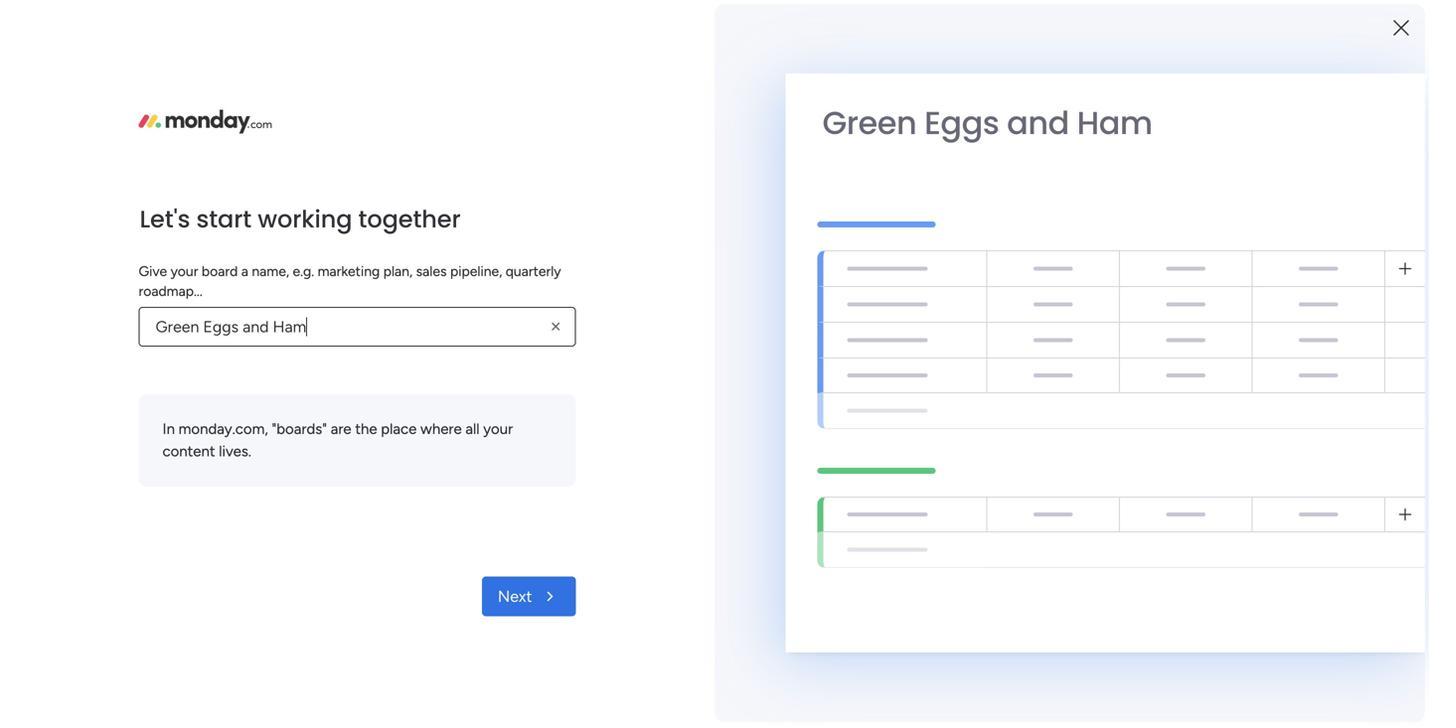 Task type: locate. For each thing, give the bounding box(es) containing it.
install our mobile app link
[[1131, 349, 1400, 372]]

mobile
[[1222, 351, 1267, 369]]

circle o image left install
[[1131, 353, 1144, 368]]

your inside give your board a name, e.g. marketing plan, sales pipeline, quarterly roadmap...
[[171, 263, 198, 280]]

1 horizontal spatial email
[[899, 11, 935, 29]]

to
[[162, 329, 175, 346], [134, 402, 148, 418]]

templates down workflow
[[1203, 648, 1275, 667]]

complete profile link
[[1151, 324, 1400, 346]]

sam green image
[[1374, 48, 1406, 80]]

2 circle o image from the top
[[1131, 353, 1144, 368]]

0 vertical spatial templates
[[1203, 648, 1275, 667]]

your right confirm
[[437, 11, 467, 29]]

circle o image for enable
[[1131, 277, 1144, 292]]

give up roadmap...
[[139, 263, 167, 280]]

logo image
[[139, 110, 272, 134]]

circle o image for install
[[1131, 353, 1144, 368]]

give inside give your board a name, e.g. marketing plan, sales pipeline, quarterly roadmap...
[[139, 263, 167, 280]]

photo
[[1236, 250, 1276, 268]]

confirm
[[382, 11, 433, 29]]

project management
[[361, 404, 514, 423]]

in monday.com, "boards" are the place where all your content lives.
[[163, 420, 513, 461]]

circle o image inside enable desktop notifications link
[[1131, 277, 1144, 292]]

please confirm your email address: samiamgreeneggsnham27@gmail.com
[[335, 11, 827, 29]]

address:
[[509, 11, 565, 29]]

circle o image down circle o image
[[1131, 277, 1144, 292]]

to down empty.
[[162, 329, 175, 346]]

2 email from the left
[[899, 11, 935, 29]]

install
[[1151, 351, 1190, 369]]

upload your photo
[[1151, 250, 1276, 268]]

work management > main workspace
[[357, 436, 589, 453]]

empty.
[[161, 307, 204, 324]]

invite members image
[[1168, 54, 1188, 74]]

give for give your board a name, e.g. marketing plan, sales pipeline, quarterly roadmap...
[[139, 263, 167, 280]]

desktop
[[1200, 275, 1255, 293]]

0 vertical spatial workspace
[[78, 307, 145, 324]]

>
[[476, 436, 485, 453]]

address
[[1045, 11, 1097, 29]]

2 horizontal spatial email
[[1006, 11, 1041, 29]]

workspace
[[78, 307, 145, 324], [91, 329, 158, 346], [521, 436, 589, 453]]

0 horizontal spatial email
[[470, 11, 506, 29]]

board
[[202, 263, 238, 280]]

browse workspaces
[[23, 198, 146, 215]]

request to join button
[[72, 394, 182, 426]]

main
[[488, 436, 518, 453]]

templates
[[1203, 648, 1275, 667], [1243, 692, 1315, 711]]

and
[[1007, 101, 1069, 145]]

resend email link
[[846, 11, 935, 29]]

change email address
[[950, 11, 1097, 29]]

help image
[[1304, 54, 1324, 74]]

email right "resend"
[[899, 11, 935, 29]]

3 email from the left
[[1006, 11, 1041, 29]]

workspace down add to favorites image
[[521, 436, 589, 453]]

0 horizontal spatial to
[[134, 402, 148, 418]]

circle o image inside install our mobile app link
[[1131, 353, 1144, 368]]

1 horizontal spatial to
[[162, 329, 175, 346]]

circle o image
[[1131, 252, 1144, 267]]

give right v2 user feedback icon
[[1140, 116, 1171, 133]]

your up roadmap...
[[171, 263, 198, 280]]

feedback
[[1175, 116, 1237, 133]]

all
[[466, 420, 480, 438]]

(0/1)
[[1297, 300, 1329, 318]]

circle o image
[[1131, 277, 1144, 292], [1131, 353, 1144, 368]]

let's
[[140, 203, 190, 236]]

samiamgreeneggsnham27@gmail.com
[[569, 11, 827, 29]]

notifications
[[1259, 275, 1346, 293]]

Give your board a name, e.g. marketing plan, sales pipeline, quarterly roadmap... text field
[[139, 307, 576, 347]]

1 vertical spatial circle o image
[[1131, 353, 1144, 368]]

apps image
[[1212, 54, 1232, 74]]

email left address:
[[470, 11, 506, 29]]

resend email
[[846, 11, 935, 29]]

1 horizontal spatial give
[[1140, 116, 1171, 133]]

to inside this workspace is empty. join this workspace to create content.
[[162, 329, 175, 346]]

0 horizontal spatial give
[[139, 263, 167, 280]]

0 vertical spatial to
[[162, 329, 175, 346]]

members
[[1231, 300, 1294, 318]]

minutes
[[1280, 625, 1337, 643]]

join
[[151, 402, 174, 418]]

next
[[498, 587, 532, 606]]

the
[[355, 420, 377, 438]]

workspace up this
[[78, 307, 145, 324]]

your up the made
[[1159, 625, 1190, 643]]

0 vertical spatial give
[[1140, 116, 1171, 133]]

monday.com,
[[179, 420, 268, 438]]

upload your photo link
[[1131, 248, 1400, 270]]

email right 'change'
[[1006, 11, 1041, 29]]

workspace up content.
[[91, 329, 158, 346]]

boost your workflow in minutes with ready-made templates
[[1113, 625, 1372, 667]]

request
[[80, 402, 131, 418]]

next button
[[482, 577, 576, 617]]

e.g.
[[293, 263, 314, 280]]

1 vertical spatial templates
[[1243, 692, 1315, 711]]

templates right explore
[[1243, 692, 1315, 711]]

to left join
[[134, 402, 148, 418]]

email
[[470, 11, 506, 29], [899, 11, 935, 29], [1006, 11, 1041, 29]]

1 circle o image from the top
[[1131, 277, 1144, 292]]

let's start working together
[[140, 203, 461, 236]]

1 vertical spatial to
[[134, 402, 148, 418]]

install our mobile app
[[1151, 351, 1299, 369]]

this workspace is empty. join this workspace to create content.
[[35, 307, 218, 368]]

where
[[421, 420, 462, 438]]

1 vertical spatial give
[[139, 263, 167, 280]]

your right all
[[483, 420, 513, 438]]

your
[[437, 11, 467, 29], [171, 263, 198, 280], [483, 420, 513, 438], [1159, 625, 1190, 643]]

explore templates button
[[1113, 682, 1388, 721]]

1 email from the left
[[470, 11, 506, 29]]

templates inside button
[[1243, 692, 1315, 711]]

0 vertical spatial circle o image
[[1131, 277, 1144, 292]]

in
[[1264, 625, 1276, 643]]

plan,
[[383, 263, 413, 280]]

component image
[[332, 434, 350, 452]]

email for change email address
[[1006, 11, 1041, 29]]

content.
[[101, 351, 153, 368]]



Task type: describe. For each thing, give the bounding box(es) containing it.
start
[[196, 203, 252, 236]]

are
[[331, 420, 352, 438]]

this
[[65, 329, 88, 346]]

your inside boost your workflow in minutes with ready-made templates
[[1159, 625, 1190, 643]]

is
[[148, 307, 158, 324]]

sales
[[416, 263, 447, 280]]

work
[[357, 436, 387, 453]]

notifications image
[[1080, 54, 1100, 74]]

boost
[[1113, 625, 1155, 643]]

place
[[381, 420, 417, 438]]

roadmap...
[[139, 283, 203, 300]]

in
[[163, 420, 175, 438]]

app
[[1271, 351, 1299, 369]]

project
[[361, 404, 414, 423]]

search everything image
[[1260, 54, 1280, 74]]

browse
[[23, 198, 69, 215]]

give for give feedback
[[1140, 116, 1171, 133]]

close recently visited image
[[307, 202, 331, 226]]

invite team members (0/1) link
[[1151, 298, 1400, 321]]

marketing
[[318, 263, 380, 280]]

explore
[[1186, 692, 1239, 711]]

your inside in monday.com, "boards" are the place where all your content lives.
[[483, 420, 513, 438]]

add to favorites image
[[563, 403, 582, 423]]

workflow
[[1194, 625, 1260, 643]]

give your board a name, e.g. marketing plan, sales pipeline, quarterly roadmap...
[[139, 263, 561, 300]]

working
[[258, 203, 352, 236]]

with
[[1341, 625, 1372, 643]]

team
[[1192, 300, 1228, 318]]

green
[[823, 101, 917, 145]]

quarterly
[[506, 263, 561, 280]]

management
[[391, 436, 473, 453]]

pipeline,
[[450, 263, 502, 280]]

explore templates
[[1186, 692, 1315, 711]]

profile
[[1221, 326, 1263, 344]]

change email address link
[[950, 11, 1097, 29]]

request to join
[[80, 402, 174, 418]]

enable desktop notifications link
[[1131, 273, 1400, 296]]

our
[[1194, 351, 1219, 369]]

together
[[358, 203, 461, 236]]

create
[[178, 329, 218, 346]]

"boards"
[[272, 420, 327, 438]]

your
[[1202, 250, 1232, 268]]

complete
[[1151, 326, 1217, 344]]

invite team members (0/1) complete profile
[[1151, 300, 1329, 344]]

change
[[950, 11, 1002, 29]]

ham
[[1077, 101, 1153, 145]]

1 vertical spatial workspace
[[91, 329, 158, 346]]

enable desktop notifications
[[1151, 275, 1346, 293]]

2 vertical spatial workspace
[[521, 436, 589, 453]]

inbox image
[[1124, 54, 1144, 74]]

management
[[418, 404, 514, 423]]

email for resend email
[[899, 11, 935, 29]]

workspaces
[[72, 198, 146, 215]]

made
[[1160, 648, 1199, 667]]

templates image image
[[1119, 469, 1382, 606]]

a
[[241, 263, 248, 280]]

browse workspaces button
[[14, 191, 198, 222]]

please
[[335, 11, 378, 29]]

ready-
[[1113, 648, 1160, 667]]

give feedback
[[1140, 116, 1237, 133]]

invite
[[1151, 300, 1188, 318]]

recently
[[335, 203, 408, 224]]

v2 user feedback image
[[1118, 114, 1132, 136]]

name,
[[252, 263, 289, 280]]

join
[[35, 329, 62, 346]]

recently visited
[[335, 203, 468, 224]]

lives.
[[219, 443, 251, 461]]

enable
[[1151, 275, 1196, 293]]

eggs
[[925, 101, 999, 145]]

templates inside boost your workflow in minutes with ready-made templates
[[1203, 648, 1275, 667]]

green eggs and ham
[[823, 101, 1153, 145]]

visited
[[412, 203, 468, 224]]

resend
[[846, 11, 896, 29]]

upload
[[1151, 250, 1199, 268]]

to inside 'button'
[[134, 402, 148, 418]]



Task type: vqa. For each thing, say whether or not it's contained in the screenshot.
Sam Green image
yes



